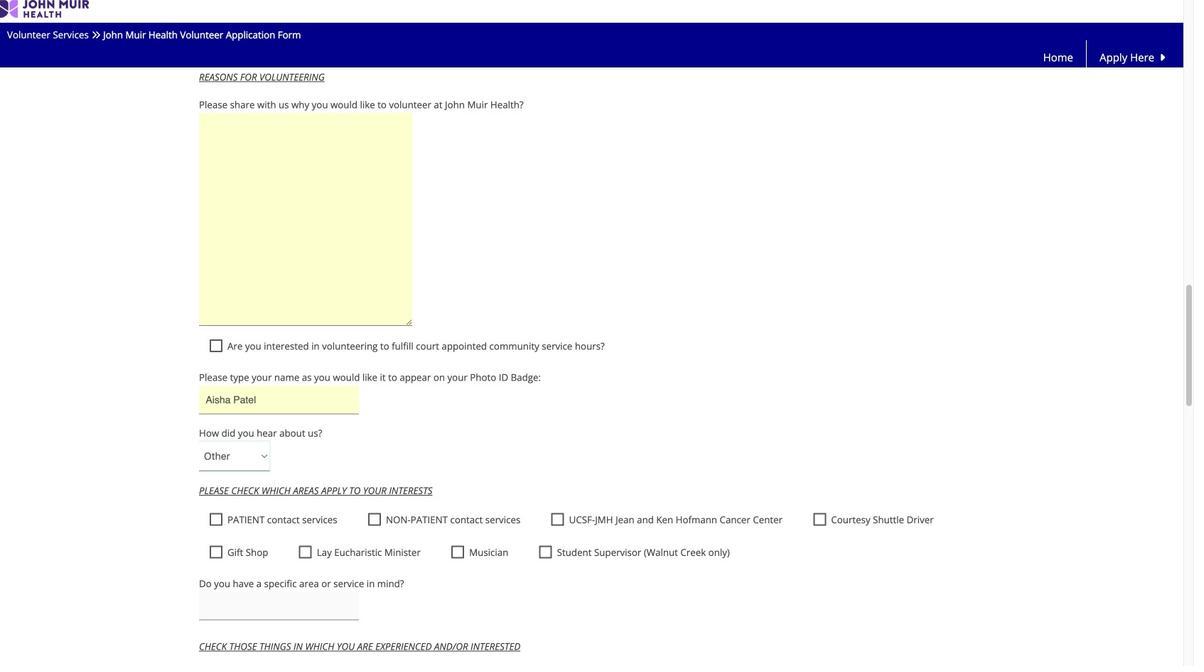 Task type: locate. For each thing, give the bounding box(es) containing it.
None text field
[[199, 386, 359, 415], [199, 593, 359, 621], [199, 386, 359, 415], [199, 593, 359, 621]]

None text field
[[199, 22, 359, 51], [199, 113, 412, 327], [199, 22, 359, 51], [199, 113, 412, 327]]

angle double right image
[[91, 30, 101, 40]]



